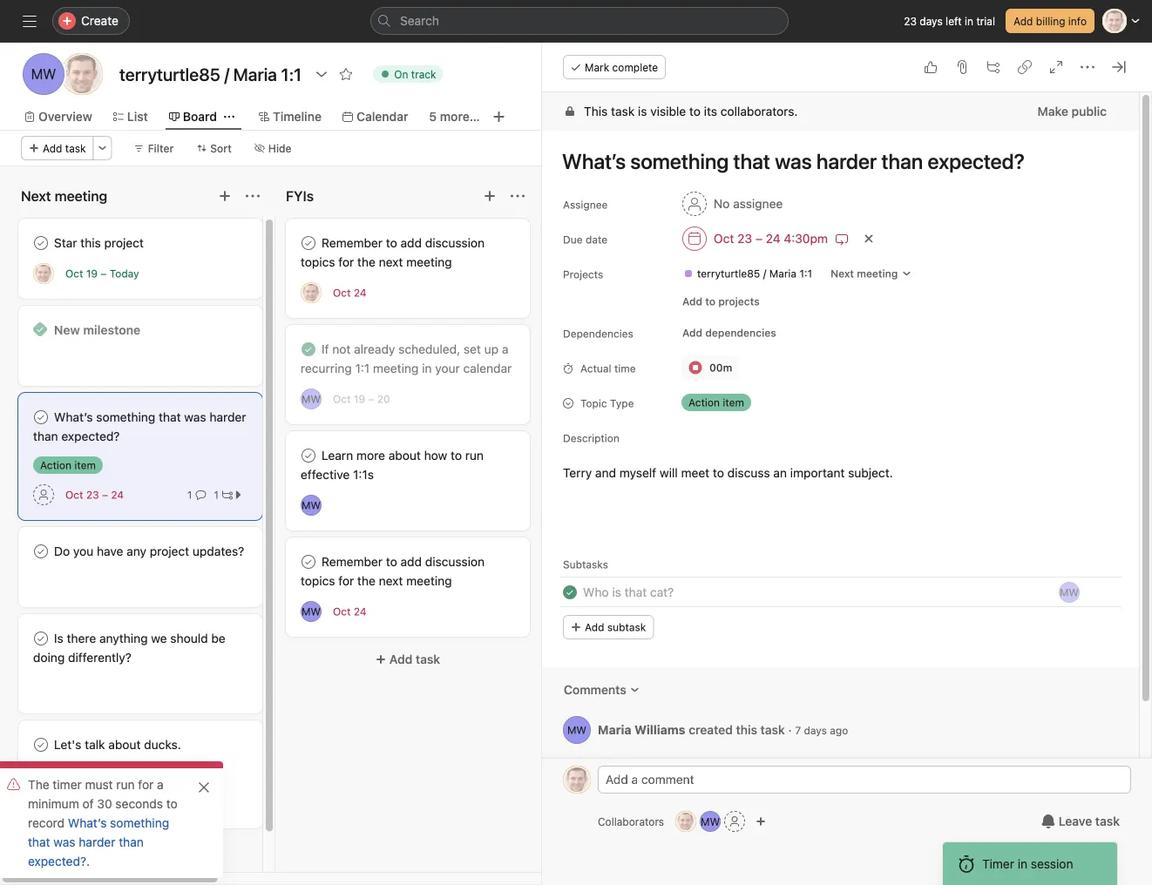 Task type: vqa. For each thing, say whether or not it's contained in the screenshot.
Header Next steps tree grid
no



Task type: describe. For each thing, give the bounding box(es) containing it.
completed checkbox for let's talk about ducks.
[[31, 735, 51, 756]]

oct for today
[[65, 268, 83, 280]]

add task image
[[218, 189, 232, 203]]

actual
[[580, 363, 611, 375]]

topic
[[580, 397, 607, 410]]

assignee
[[733, 197, 783, 211]]

– for today
[[101, 268, 107, 280]]

an
[[773, 466, 787, 480]]

must
[[85, 778, 113, 792]]

milestone
[[83, 323, 141, 337]]

not
[[332, 342, 351, 356]]

run inside learn more about how to run effective 1:1s
[[465, 448, 484, 463]]

19 for this
[[86, 268, 98, 280]]

add billing info
[[1013, 15, 1087, 27]]

topics for tt
[[301, 255, 335, 269]]

oct 23 – 24
[[65, 489, 124, 501]]

in inside 'if not already scheduled, set up a recurring 1:1 meeting in your calendar'
[[422, 361, 432, 376]]

oct 24 button for mw
[[333, 606, 367, 618]]

search list box
[[370, 7, 789, 35]]

1 vertical spatial project
[[150, 544, 189, 559]]

next meeting
[[831, 268, 898, 280]]

completed image for if not already scheduled, set up a recurring 1:1 meeting in your calendar
[[298, 339, 319, 360]]

info
[[1068, 15, 1087, 27]]

mark complete button
[[563, 55, 666, 79]]

0 vertical spatial add task button
[[21, 136, 94, 160]]

for for tt
[[338, 255, 354, 269]]

any
[[127, 544, 146, 559]]

timer
[[982, 857, 1014, 871]]

1 vertical spatial what's
[[68, 816, 107, 830]]

full screen image
[[1049, 60, 1063, 74]]

list link
[[113, 107, 148, 126]]

completed image for is there anything we should be doing differently?
[[31, 628, 51, 649]]

completed checkbox for star this project
[[31, 233, 51, 254]]

timeline link
[[259, 107, 322, 126]]

collaborators.
[[721, 104, 798, 119]]

0 horizontal spatial this
[[80, 236, 101, 250]]

the for mw
[[357, 574, 375, 588]]

discussion for tt
[[425, 236, 485, 250]]

if
[[322, 342, 329, 356]]

search
[[400, 14, 439, 28]]

0 vertical spatial expected?
[[61, 429, 120, 444]]

public
[[1072, 104, 1107, 119]]

the
[[28, 778, 49, 792]]

will
[[660, 466, 678, 480]]

24 inside main content
[[766, 231, 781, 246]]

recurring
[[301, 361, 352, 376]]

1 horizontal spatial days
[[920, 15, 943, 27]]

0 vertical spatial 23
[[904, 15, 917, 27]]

to inside the timer must run for a minimum of 30 seconds to record
[[166, 797, 177, 811]]

0 vertical spatial was
[[184, 410, 206, 424]]

– for 24
[[102, 489, 108, 501]]

1:1 inside terryturtle85 / maria 1:1 link
[[799, 268, 812, 280]]

session
[[1031, 857, 1073, 871]]

about for talk
[[108, 738, 141, 752]]

remember to add discussion topics for the next meeting for tt
[[301, 236, 485, 269]]

completed checkbox for remember to add discussion topics for the next meeting
[[298, 552, 319, 573]]

make
[[1037, 104, 1068, 119]]

0 horizontal spatial project
[[104, 236, 144, 250]]

growth conversation
[[40, 768, 142, 780]]

board
[[183, 109, 217, 124]]

oct for 24
[[65, 489, 83, 501]]

let's
[[54, 738, 81, 752]]

comments
[[564, 683, 626, 697]]

a inside the timer must run for a minimum of 30 seconds to record
[[157, 778, 164, 792]]

maria williams link
[[598, 723, 685, 737]]

overview link
[[24, 107, 92, 126]]

no assignee button
[[675, 188, 791, 220]]

calendar
[[356, 109, 408, 124]]

add subtask button
[[563, 615, 654, 640]]

– for 20
[[368, 393, 374, 405]]

0 likes. click to like this task image
[[924, 60, 938, 74]]

next meeting
[[21, 188, 107, 204]]

complete
[[612, 61, 658, 73]]

trial
[[976, 15, 995, 27]]

a inside 'if not already scheduled, set up a recurring 1:1 meeting in your calendar'
[[502, 342, 508, 356]]

its
[[704, 104, 717, 119]]

add inside button
[[585, 621, 604, 634]]

1 vertical spatial expected?
[[28, 854, 86, 869]]

if not already scheduled, set up a recurring 1:1 meeting in your calendar
[[301, 342, 512, 376]]

0 vertical spatial what's
[[54, 410, 93, 424]]

have
[[97, 544, 123, 559]]

what's something that was harder than expected? dialog
[[542, 43, 1152, 885]]

make public button
[[1026, 96, 1118, 127]]

1 1 button from the left
[[184, 486, 210, 504]]

completed image for do you have any project updates?
[[31, 541, 51, 562]]

add dependencies button
[[675, 321, 784, 345]]

Completed milestone checkbox
[[33, 322, 47, 336]]

1 1 from the left
[[187, 489, 192, 501]]

terryturtle85 / maria 1:1 link
[[676, 265, 819, 282]]

should
[[170, 631, 208, 646]]

repeats image
[[835, 232, 849, 246]]

completed checkbox for remember to add discussion topics for the next meeting
[[298, 233, 319, 254]]

subject.
[[848, 466, 893, 480]]

visible
[[650, 104, 686, 119]]

and
[[595, 466, 616, 480]]

close details image
[[1112, 60, 1126, 74]]

myself
[[619, 466, 656, 480]]

– for – 24 4:30pm
[[755, 231, 762, 246]]

1 vertical spatial add task button
[[286, 644, 530, 675]]

up
[[484, 342, 499, 356]]

scheduled,
[[398, 342, 460, 356]]

20
[[377, 393, 390, 405]]

add subtask
[[585, 621, 646, 634]]

action inside dropdown button
[[688, 397, 720, 409]]

task for middle add task button
[[416, 652, 440, 667]]

2 vertical spatial add task button
[[18, 836, 262, 867]]

5 more… button
[[429, 107, 480, 126]]

on
[[394, 68, 408, 80]]

anything
[[99, 631, 148, 646]]

1 vertical spatial something
[[110, 816, 169, 830]]

·
[[788, 723, 792, 737]]

add for tt
[[400, 236, 422, 250]]

remember for mw
[[322, 555, 383, 569]]

for inside the timer must run for a minimum of 30 seconds to record
[[138, 778, 154, 792]]

attachments: add a file to this task, what's something that was harder than expected? image
[[955, 60, 969, 74]]

filter button
[[126, 136, 182, 160]]

meet
[[681, 466, 710, 480]]

1:1s
[[353, 468, 374, 482]]

this task is visible to its collaborators.
[[584, 104, 798, 119]]

we
[[151, 631, 167, 646]]

Task Name text field
[[583, 583, 674, 602]]

2 vertical spatial in
[[1018, 857, 1028, 871]]

the timer must run for a minimum of 30 seconds to record
[[28, 778, 177, 830]]

action item inside dropdown button
[[688, 397, 744, 409]]

add task for the topmost add task button
[[43, 142, 86, 154]]

Task Name text field
[[551, 141, 1118, 181]]

0 horizontal spatial harder
[[79, 835, 115, 850]]

add dependencies
[[682, 327, 776, 339]]

more…
[[440, 109, 480, 124]]

0 vertical spatial maria
[[769, 268, 797, 280]]

clear due date image
[[864, 234, 874, 244]]

track
[[411, 68, 436, 80]]

on track
[[394, 68, 436, 80]]

to inside learn more about how to run effective 1:1s
[[451, 448, 462, 463]]

calendar
[[463, 361, 512, 376]]

more actions for this task image
[[1081, 60, 1095, 74]]

23 for oct 23 – 24
[[86, 489, 99, 501]]

is
[[638, 104, 647, 119]]

0 vertical spatial what's something that was harder than expected?
[[33, 410, 246, 444]]

oct 23 – 24 4:30pm
[[714, 231, 828, 246]]

1 vertical spatial action item
[[40, 459, 96, 471]]

task for leave task button
[[1095, 814, 1120, 829]]

leave task button
[[1030, 806, 1131, 837]]

completed image for let's talk about ducks.
[[31, 735, 51, 756]]

completed image for star this project
[[31, 233, 51, 254]]

differently?
[[68, 651, 131, 665]]

is
[[54, 631, 63, 646]]

timer in session
[[982, 857, 1073, 871]]

timer
[[53, 778, 82, 792]]

completed checkbox for is there anything we should be doing differently?
[[31, 628, 51, 649]]

this inside main content
[[736, 723, 757, 737]]

add for mw
[[400, 555, 422, 569]]

more section actions image
[[511, 189, 525, 203]]

terryturtle85
[[697, 268, 760, 280]]



Task type: locate. For each thing, give the bounding box(es) containing it.
0 vertical spatial topics
[[301, 255, 335, 269]]

completed checkbox inside main content
[[559, 582, 580, 603]]

meeting inside dropdown button
[[857, 268, 898, 280]]

2 vertical spatial for
[[138, 778, 154, 792]]

0 vertical spatial in
[[965, 15, 973, 27]]

1:1 down already
[[355, 361, 370, 376]]

completed checkbox for do you have any project updates?
[[31, 541, 51, 562]]

maria williams created this task · 7 days ago
[[598, 723, 848, 737]]

to inside add to projects button
[[705, 295, 716, 308]]

1 horizontal spatial project
[[150, 544, 189, 559]]

sort button
[[188, 136, 239, 160]]

what's something that was harder than expected? up "oct 23 – 24"
[[33, 410, 246, 444]]

completed image for remember to add discussion topics for the next meeting
[[298, 233, 319, 254]]

2 horizontal spatial 23
[[904, 15, 917, 27]]

0 vertical spatial next
[[379, 255, 403, 269]]

2 remember to add discussion topics for the next meeting from the top
[[301, 555, 485, 588]]

search button
[[370, 7, 789, 35]]

completed milestone image
[[33, 322, 47, 336]]

run right how
[[465, 448, 484, 463]]

1:1 down 4:30pm
[[799, 268, 812, 280]]

about inside learn more about how to run effective 1:1s
[[388, 448, 421, 463]]

1 vertical spatial what's something that was harder than expected?
[[28, 816, 169, 869]]

expected? down record
[[28, 854, 86, 869]]

1 remember to add discussion topics for the next meeting from the top
[[301, 236, 485, 269]]

1 vertical spatial remember to add discussion topics for the next meeting
[[301, 555, 485, 588]]

action item button
[[675, 390, 779, 415]]

action item up "oct 23 – 24"
[[40, 459, 96, 471]]

1 vertical spatial add
[[400, 555, 422, 569]]

completed image for what's something that was harder than expected?
[[31, 407, 51, 428]]

23 down no assignee
[[737, 231, 752, 246]]

4:30pm
[[784, 231, 828, 246]]

topics
[[301, 255, 335, 269], [301, 574, 335, 588]]

2 discussion from the top
[[425, 555, 485, 569]]

– left 20
[[368, 393, 374, 405]]

make public
[[1037, 104, 1107, 119]]

subtask
[[607, 621, 646, 634]]

completed image for remember to add discussion topics for the next meeting
[[298, 552, 319, 573]]

more actions image
[[97, 143, 108, 153]]

1 horizontal spatial 19
[[354, 393, 365, 405]]

1 vertical spatial for
[[338, 574, 354, 588]]

in
[[965, 15, 973, 27], [422, 361, 432, 376], [1018, 857, 1028, 871]]

23 left left
[[904, 15, 917, 27]]

what's up "oct 23 – 24"
[[54, 410, 93, 424]]

time
[[614, 363, 636, 375]]

task for the topmost add task button
[[65, 142, 86, 154]]

1 vertical spatial this
[[736, 723, 757, 737]]

1 vertical spatial oct 24 button
[[333, 606, 367, 618]]

on track button
[[365, 62, 451, 86]]

0 vertical spatial 19
[[86, 268, 98, 280]]

1 vertical spatial 1:1
[[355, 361, 370, 376]]

item inside dropdown button
[[723, 397, 744, 409]]

2 topics from the top
[[301, 574, 335, 588]]

add to starred image
[[339, 67, 353, 81]]

action up "oct 23 – 24"
[[40, 459, 71, 471]]

add task
[[43, 142, 86, 154], [389, 652, 440, 667], [122, 844, 173, 858]]

next for mw
[[379, 574, 403, 588]]

overview
[[38, 109, 92, 124]]

0 vertical spatial that
[[159, 410, 181, 424]]

add tab image
[[492, 110, 506, 124]]

0 horizontal spatial action item
[[40, 459, 96, 471]]

1 horizontal spatial was
[[184, 410, 206, 424]]

days inside maria williams created this task · 7 days ago
[[804, 724, 827, 737]]

run inside the timer must run for a minimum of 30 seconds to record
[[116, 778, 135, 792]]

billing
[[1036, 15, 1065, 27]]

– left today
[[101, 268, 107, 280]]

0 horizontal spatial maria
[[598, 723, 631, 737]]

0 horizontal spatial than
[[33, 429, 58, 444]]

1 up "do you have any project updates?" on the bottom left of page
[[187, 489, 192, 501]]

remember
[[322, 236, 383, 250], [322, 555, 383, 569]]

1 horizontal spatial run
[[465, 448, 484, 463]]

–
[[755, 231, 762, 246], [101, 268, 107, 280], [368, 393, 374, 405], [102, 489, 108, 501]]

ago
[[830, 724, 848, 737]]

due date
[[563, 234, 607, 246]]

the for tt
[[357, 255, 375, 269]]

expected?
[[61, 429, 120, 444], [28, 854, 86, 869]]

1 horizontal spatial 23
[[737, 231, 752, 246]]

completed checkbox for if not already scheduled, set up a recurring 1:1 meeting in your calendar
[[298, 339, 319, 360]]

harder
[[209, 410, 246, 424], [79, 835, 115, 850]]

2 add from the top
[[400, 555, 422, 569]]

action item down 00m
[[688, 397, 744, 409]]

1 vertical spatial harder
[[79, 835, 115, 850]]

1 horizontal spatial action
[[688, 397, 720, 409]]

2 next from the top
[[379, 574, 403, 588]]

2 vertical spatial add task
[[122, 844, 173, 858]]

maria down comments popup button
[[598, 723, 631, 737]]

about for more
[[388, 448, 421, 463]]

meeting inside 'if not already scheduled, set up a recurring 1:1 meeting in your calendar'
[[373, 361, 419, 376]]

do you have any project updates?
[[54, 544, 244, 559]]

comments button
[[553, 675, 652, 706]]

add task image
[[483, 189, 497, 203]]

add task for middle add task button
[[389, 652, 440, 667]]

– down assignee
[[755, 231, 762, 246]]

add or remove collaborators image
[[756, 817, 766, 827]]

what's something that was harder than expected? down 30
[[28, 816, 169, 869]]

next for tt
[[379, 255, 403, 269]]

0 vertical spatial this
[[80, 236, 101, 250]]

completed checkbox for learn more about how to run effective 1:1s
[[298, 445, 319, 466]]

0 horizontal spatial was
[[53, 835, 75, 850]]

1 vertical spatial next
[[379, 574, 403, 588]]

dependencies
[[563, 328, 633, 340]]

in down scheduled,
[[422, 361, 432, 376]]

Completed checkbox
[[31, 233, 51, 254], [298, 339, 319, 360], [298, 445, 319, 466], [298, 552, 319, 573], [559, 582, 580, 603], [31, 735, 51, 756]]

1 vertical spatial maria
[[598, 723, 631, 737]]

23 inside main content
[[737, 231, 752, 246]]

add to projects
[[682, 295, 760, 308]]

0 vertical spatial than
[[33, 429, 58, 444]]

1 vertical spatial that
[[28, 835, 50, 850]]

completed image for learn more about how to run effective 1:1s
[[298, 445, 319, 466]]

show options image
[[315, 67, 329, 81]]

oct inside main content
[[714, 231, 734, 246]]

1 vertical spatial item
[[74, 459, 96, 471]]

None text field
[[115, 58, 306, 90]]

project up today
[[104, 236, 144, 250]]

00m button
[[681, 356, 739, 380]]

run
[[465, 448, 484, 463], [116, 778, 135, 792]]

0 horizontal spatial action
[[40, 459, 71, 471]]

left
[[946, 15, 962, 27]]

how
[[424, 448, 447, 463]]

add task for add task button to the bottom
[[122, 844, 173, 858]]

run up seconds
[[116, 778, 135, 792]]

2 vertical spatial 23
[[86, 489, 99, 501]]

oct for 20
[[333, 393, 351, 405]]

2 horizontal spatial add task
[[389, 652, 440, 667]]

than
[[33, 429, 58, 444], [119, 835, 144, 850]]

– up have
[[102, 489, 108, 501]]

be
[[211, 631, 225, 646]]

this right star
[[80, 236, 101, 250]]

0 horizontal spatial add task
[[43, 142, 86, 154]]

main content
[[542, 92, 1139, 817]]

assignee
[[563, 199, 608, 211]]

item up "oct 23 – 24"
[[74, 459, 96, 471]]

1 horizontal spatial add task
[[122, 844, 173, 858]]

what's down of
[[68, 816, 107, 830]]

in right timer
[[1018, 857, 1028, 871]]

0 horizontal spatial a
[[157, 778, 164, 792]]

remember to add discussion topics for the next meeting for mw
[[301, 555, 485, 588]]

oct 24 button
[[333, 287, 367, 299], [333, 606, 367, 618]]

2 the from the top
[[357, 574, 375, 588]]

19 left 20
[[354, 393, 365, 405]]

close image
[[197, 781, 211, 795]]

expected? up "oct 23 – 24"
[[61, 429, 120, 444]]

tt button
[[33, 263, 54, 284], [301, 282, 322, 303], [563, 766, 591, 794], [675, 811, 696, 832]]

type
[[610, 397, 634, 410]]

something up "oct 23 – 24"
[[96, 410, 155, 424]]

oct 19 – today
[[65, 268, 139, 280]]

maria
[[769, 268, 797, 280], [598, 723, 631, 737]]

1 discussion from the top
[[425, 236, 485, 250]]

1 horizontal spatial item
[[723, 397, 744, 409]]

maria right /
[[769, 268, 797, 280]]

for for mw
[[338, 574, 354, 588]]

copy task link image
[[1018, 60, 1032, 74]]

date
[[586, 234, 607, 246]]

about right 'talk'
[[108, 738, 141, 752]]

mark
[[585, 61, 609, 73]]

0 vertical spatial oct 24 button
[[333, 287, 367, 299]]

1 vertical spatial action
[[40, 459, 71, 471]]

1 vertical spatial 23
[[737, 231, 752, 246]]

0 vertical spatial add
[[400, 236, 422, 250]]

what's something that was harder than expected?
[[33, 410, 246, 444], [28, 816, 169, 869]]

star this project
[[54, 236, 144, 250]]

add to projects button
[[675, 289, 767, 314]]

1 vertical spatial discussion
[[425, 555, 485, 569]]

.
[[86, 854, 90, 869]]

talk
[[85, 738, 105, 752]]

updates?
[[193, 544, 244, 559]]

completed image
[[31, 233, 51, 254], [298, 233, 319, 254], [31, 407, 51, 428], [298, 445, 319, 466], [31, 541, 51, 562], [31, 628, 51, 649]]

this
[[584, 104, 608, 119]]

something down seconds
[[110, 816, 169, 830]]

action down the 00m button
[[688, 397, 720, 409]]

1 vertical spatial run
[[116, 778, 135, 792]]

0 horizontal spatial 19
[[86, 268, 98, 280]]

conversation
[[79, 768, 142, 780]]

expand sidebar image
[[23, 14, 37, 28]]

about left how
[[388, 448, 421, 463]]

0 vertical spatial for
[[338, 255, 354, 269]]

what's
[[54, 410, 93, 424], [68, 816, 107, 830]]

2 oct 24 button from the top
[[333, 606, 367, 618]]

2 remember from the top
[[322, 555, 383, 569]]

something
[[96, 410, 155, 424], [110, 816, 169, 830]]

1 horizontal spatial action item
[[688, 397, 744, 409]]

1 oct 24 from the top
[[333, 287, 367, 299]]

2 1 from the left
[[214, 489, 219, 501]]

0 vertical spatial discussion
[[425, 236, 485, 250]]

0 vertical spatial remember
[[322, 236, 383, 250]]

1 vertical spatial a
[[157, 778, 164, 792]]

0 vertical spatial remember to add discussion topics for the next meeting
[[301, 236, 485, 269]]

23 days left in trial
[[904, 15, 995, 27]]

terryturtle85 / maria 1:1
[[697, 268, 812, 280]]

0 horizontal spatial 1:1
[[355, 361, 370, 376]]

completed checkbox for what's something that was harder than expected?
[[31, 407, 51, 428]]

1 the from the top
[[357, 255, 375, 269]]

24
[[766, 231, 781, 246], [354, 287, 367, 299], [111, 489, 124, 501], [354, 606, 367, 618]]

5
[[429, 109, 437, 124]]

– inside main content
[[755, 231, 762, 246]]

oct 24 button for tt
[[333, 287, 367, 299]]

1 up updates?
[[214, 489, 219, 501]]

0 vertical spatial action
[[688, 397, 720, 409]]

days right the '7' on the right bottom of page
[[804, 724, 827, 737]]

19 for not
[[354, 393, 365, 405]]

0 horizontal spatial 23
[[86, 489, 99, 501]]

23 for oct 23 – 24 4:30pm
[[737, 231, 752, 246]]

effective
[[301, 468, 350, 482]]

1 add from the top
[[400, 236, 422, 250]]

1 horizontal spatial 1:1
[[799, 268, 812, 280]]

1 horizontal spatial maria
[[769, 268, 797, 280]]

1 horizontal spatial about
[[388, 448, 421, 463]]

doing
[[33, 651, 65, 665]]

hide button
[[246, 136, 299, 160]]

a right up
[[502, 342, 508, 356]]

1 horizontal spatial a
[[502, 342, 508, 356]]

0 horizontal spatial item
[[74, 459, 96, 471]]

that
[[159, 410, 181, 424], [28, 835, 50, 850]]

1 vertical spatial was
[[53, 835, 75, 850]]

0 horizontal spatial in
[[422, 361, 432, 376]]

topics for mw
[[301, 574, 335, 588]]

let's talk about ducks.
[[54, 738, 181, 752]]

project right any
[[150, 544, 189, 559]]

there
[[67, 631, 96, 646]]

projects
[[718, 295, 760, 308]]

0 vertical spatial the
[[357, 255, 375, 269]]

that inside what's something that was harder than expected? link
[[28, 835, 50, 850]]

1:1 inside 'if not already scheduled, set up a recurring 1:1 meeting in your calendar'
[[355, 361, 370, 376]]

leave task
[[1059, 814, 1120, 829]]

0 vertical spatial days
[[920, 15, 943, 27]]

1 vertical spatial in
[[422, 361, 432, 376]]

0 vertical spatial a
[[502, 342, 508, 356]]

completed image
[[298, 339, 319, 360], [298, 552, 319, 573], [559, 582, 580, 603], [31, 735, 51, 756]]

1 remember from the top
[[322, 236, 383, 250]]

days left left
[[920, 15, 943, 27]]

learn
[[322, 448, 353, 463]]

more
[[356, 448, 385, 463]]

main content containing this task is visible to its collaborators.
[[542, 92, 1139, 817]]

action
[[688, 397, 720, 409], [40, 459, 71, 471]]

main content inside what's something that was harder than expected? dialog
[[542, 92, 1139, 817]]

0 vertical spatial add task
[[43, 142, 86, 154]]

subtasks
[[563, 559, 608, 571]]

oct 24 for mw
[[333, 606, 367, 618]]

in right left
[[965, 15, 973, 27]]

1 vertical spatial oct 24
[[333, 606, 367, 618]]

1 vertical spatial remember
[[322, 555, 383, 569]]

oct 19 – 20
[[333, 393, 390, 405]]

mark complete
[[585, 61, 658, 73]]

0 vertical spatial item
[[723, 397, 744, 409]]

add subtask image
[[986, 60, 1000, 74]]

0 horizontal spatial about
[[108, 738, 141, 752]]

1 vertical spatial about
[[108, 738, 141, 752]]

add
[[400, 236, 422, 250], [400, 555, 422, 569]]

1 horizontal spatial that
[[159, 410, 181, 424]]

1 oct 24 button from the top
[[333, 287, 367, 299]]

/
[[763, 268, 766, 280]]

0 horizontal spatial days
[[804, 724, 827, 737]]

more section actions image
[[246, 189, 260, 203]]

0 vertical spatial something
[[96, 410, 155, 424]]

to
[[689, 104, 701, 119], [386, 236, 397, 250], [705, 295, 716, 308], [451, 448, 462, 463], [713, 466, 724, 480], [386, 555, 397, 569], [166, 797, 177, 811]]

do
[[54, 544, 70, 559]]

23 up you
[[86, 489, 99, 501]]

0 vertical spatial about
[[388, 448, 421, 463]]

Completed checkbox
[[298, 233, 319, 254], [31, 407, 51, 428], [31, 541, 51, 562], [31, 628, 51, 649]]

1 horizontal spatial than
[[119, 835, 144, 850]]

oct for – 24 4:30pm
[[714, 231, 734, 246]]

task inside leave task button
[[1095, 814, 1120, 829]]

your
[[435, 361, 460, 376]]

you
[[73, 544, 93, 559]]

this right created on the bottom
[[736, 723, 757, 737]]

oct 24 for tt
[[333, 287, 367, 299]]

task for add task button to the bottom
[[148, 844, 173, 858]]

remember for tt
[[322, 236, 383, 250]]

1 vertical spatial topics
[[301, 574, 335, 588]]

seconds
[[115, 797, 163, 811]]

a up seconds
[[157, 778, 164, 792]]

0 horizontal spatial run
[[116, 778, 135, 792]]

2 1 button from the left
[[210, 486, 247, 504]]

item down 00m
[[723, 397, 744, 409]]

action item
[[688, 397, 744, 409], [40, 459, 96, 471]]

1 vertical spatial days
[[804, 724, 827, 737]]

0 horizontal spatial 1
[[187, 489, 192, 501]]

1 vertical spatial the
[[357, 574, 375, 588]]

next meeting button
[[823, 261, 920, 286]]

1 vertical spatial 19
[[354, 393, 365, 405]]

1 vertical spatial than
[[119, 835, 144, 850]]

1 next from the top
[[379, 255, 403, 269]]

remember to add discussion topics for the next meeting
[[301, 236, 485, 269], [301, 555, 485, 588]]

discussion for mw
[[425, 555, 485, 569]]

create button
[[52, 7, 130, 35]]

0 vertical spatial project
[[104, 236, 144, 250]]

terry
[[563, 466, 592, 480]]

tab actions image
[[224, 112, 234, 122]]

19 down star this project
[[86, 268, 98, 280]]

1 button
[[184, 486, 210, 504], [210, 486, 247, 504]]

2 oct 24 from the top
[[333, 606, 367, 618]]

1 horizontal spatial harder
[[209, 410, 246, 424]]

1 topics from the top
[[301, 255, 335, 269]]



